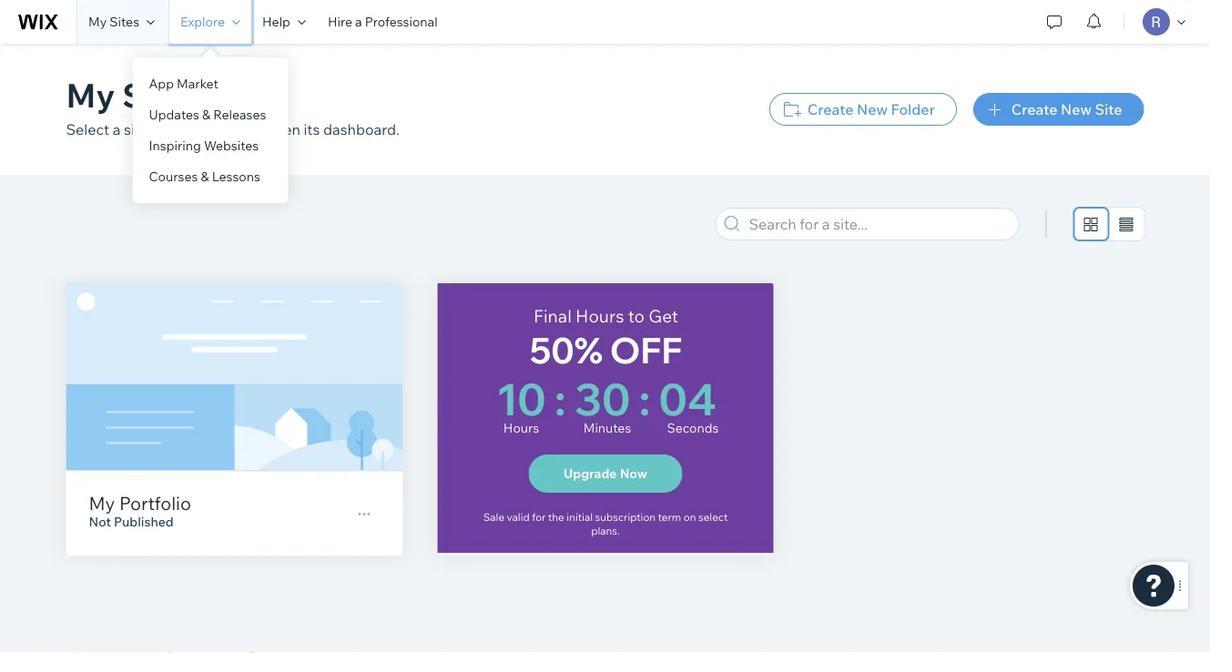 Task type: describe. For each thing, give the bounding box(es) containing it.
updates
[[149, 107, 199, 123]]

my sites
[[88, 14, 139, 30]]

1 horizontal spatial a
[[355, 14, 362, 30]]

create for create new folder
[[808, 100, 854, 118]]

market
[[177, 76, 218, 92]]

create new folder button
[[770, 93, 957, 126]]

2023
[[594, 503, 619, 516]]

for inside 'offer ends october 25, 2023 (11:59 pm pt). valid for the initial subscription term only.'
[[718, 503, 732, 516]]

updates & releases
[[149, 107, 266, 123]]

1 vertical spatial hours
[[504, 420, 540, 436]]

upgrade now link
[[529, 455, 683, 493]]

save now
[[569, 456, 638, 475]]

my sites select a site to edit, view and open its dashboard.
[[66, 74, 400, 138]]

limited
[[532, 313, 593, 335]]

the inside 'offer ends october 25, 2023 (11:59 pm pt). valid for the initial subscription term only.'
[[527, 517, 543, 530]]

upgrade
[[564, 466, 617, 482]]

10
[[497, 371, 546, 426]]

view
[[202, 120, 233, 138]]

term inside sale valid for the initial subscription term on select plans.
[[658, 510, 682, 523]]

site
[[1096, 100, 1123, 118]]

hire
[[328, 14, 353, 30]]

1 horizontal spatial select
[[501, 399, 552, 421]]

premium
[[590, 399, 663, 421]]

ends
[[508, 503, 532, 516]]

wix
[[556, 399, 586, 421]]

1 : from the left
[[555, 371, 566, 426]]

save
[[569, 456, 603, 475]]

its
[[304, 120, 320, 138]]

final hours to get
[[534, 305, 679, 327]]

pm
[[652, 503, 668, 516]]

2 - from the left
[[683, 313, 689, 335]]

lessons
[[212, 169, 260, 185]]

pt).
[[670, 503, 689, 516]]

1 - from the left
[[523, 313, 528, 335]]

initial inside sale valid for the initial subscription term on select plans.
[[567, 510, 593, 523]]

websites
[[204, 138, 259, 154]]

courses & lessons link
[[133, 161, 288, 192]]

only.
[[662, 517, 685, 530]]

app market
[[149, 76, 218, 92]]

(11:59
[[621, 503, 649, 516]]

courses & lessons
[[149, 169, 260, 185]]

not
[[89, 514, 111, 530]]

offer
[[480, 503, 506, 516]]

hire a professional link
[[317, 0, 449, 44]]

upgrade now
[[564, 466, 648, 482]]

seconds
[[667, 420, 719, 436]]

initial inside 'offer ends october 25, 2023 (11:59 pm pt). valid for the initial subscription term only.'
[[545, 517, 572, 530]]

subscription inside sale valid for the initial subscription term on select plans.
[[596, 510, 656, 523]]

a inside my sites select a site to edit, view and open its dashboard.
[[113, 120, 121, 138]]

off
[[610, 327, 683, 372]]

valid
[[507, 510, 530, 523]]

offer ends october 25, 2023 (11:59 pm pt). valid for the initial subscription term only.
[[480, 503, 732, 530]]

10 : 30 : 04
[[497, 371, 717, 426]]

courses
[[149, 169, 198, 185]]

30
[[575, 371, 631, 426]]

subscription inside 'offer ends october 25, 2023 (11:59 pm pt). valid for the initial subscription term only.'
[[574, 517, 635, 530]]

site
[[124, 120, 148, 138]]

1 horizontal spatial to
[[628, 305, 645, 327]]

2 : from the left
[[639, 371, 651, 426]]

edit,
[[169, 120, 199, 138]]

valid
[[692, 503, 715, 516]]

get
[[649, 305, 679, 327]]

only
[[641, 313, 680, 335]]

help button
[[251, 0, 317, 44]]

hire a professional
[[328, 14, 438, 30]]

my for my sites
[[66, 74, 115, 115]]

create new site
[[1012, 100, 1123, 118]]

now for upgrade now
[[620, 466, 648, 482]]



Task type: locate. For each thing, give the bounding box(es) containing it.
1 create from the left
[[808, 100, 854, 118]]

2 vertical spatial my
[[89, 492, 115, 514]]

term inside 'offer ends october 25, 2023 (11:59 pm pt). valid for the initial subscription term only.'
[[637, 517, 660, 530]]

subscription
[[596, 510, 656, 523], [574, 517, 635, 530]]

sites
[[110, 14, 139, 30], [122, 74, 202, 115]]

select inside my sites select a site to edit, view and open its dashboard.
[[66, 120, 109, 138]]

create inside button
[[808, 100, 854, 118]]

term down pm
[[637, 517, 660, 530]]

updates & releases link
[[133, 99, 288, 130]]

select left 'site'
[[66, 120, 109, 138]]

my inside 'my portfolio not published'
[[89, 492, 115, 514]]

the left 25,
[[548, 510, 565, 523]]

initial left 2023
[[567, 510, 593, 523]]

0 vertical spatial &
[[202, 107, 211, 123]]

new for site
[[1061, 100, 1092, 118]]

1 horizontal spatial :
[[639, 371, 651, 426]]

0 vertical spatial to
[[152, 120, 166, 138]]

1 vertical spatial my
[[66, 74, 115, 115]]

Search for a site... field
[[744, 209, 1014, 240]]

time
[[597, 313, 638, 335]]

initial down october
[[545, 517, 572, 530]]

hours right final
[[576, 305, 625, 327]]

a left 'site'
[[113, 120, 121, 138]]

0 horizontal spatial hours
[[504, 420, 540, 436]]

-
[[523, 313, 528, 335], [683, 313, 689, 335]]

create new folder
[[808, 100, 936, 118]]

1 vertical spatial select
[[501, 399, 552, 421]]

sale valid for the initial subscription term on select plans.
[[484, 510, 728, 537]]

select
[[66, 120, 109, 138], [501, 399, 552, 421]]

inspiring
[[149, 138, 201, 154]]

select left wix
[[501, 399, 552, 421]]

a
[[355, 14, 362, 30], [113, 120, 121, 138]]

sites inside my sites select a site to edit, view and open its dashboard.
[[122, 74, 202, 115]]

0 horizontal spatial to
[[152, 120, 166, 138]]

initial
[[567, 510, 593, 523], [545, 517, 572, 530]]

the inside sale valid for the initial subscription term on select plans.
[[548, 510, 565, 523]]

1 horizontal spatial hours
[[576, 305, 625, 327]]

new
[[857, 100, 888, 118], [1061, 100, 1092, 118]]

0 horizontal spatial -
[[523, 313, 528, 335]]

& for lessons
[[201, 169, 209, 185]]

04
[[659, 371, 717, 426]]

& right the edit,
[[202, 107, 211, 123]]

0 vertical spatial select
[[66, 120, 109, 138]]

the down ends
[[527, 517, 543, 530]]

app market link
[[133, 68, 288, 99]]

0 horizontal spatial the
[[527, 517, 543, 530]]

50%
[[530, 327, 603, 372]]

1 horizontal spatial -
[[683, 313, 689, 335]]

0 horizontal spatial :
[[555, 371, 566, 426]]

- left final
[[523, 313, 528, 335]]

explore
[[180, 14, 225, 30]]

2 create from the left
[[1012, 100, 1058, 118]]

subscription up plans.
[[596, 510, 656, 523]]

to inside my sites select a site to edit, view and open its dashboard.
[[152, 120, 166, 138]]

&
[[202, 107, 211, 123], [201, 169, 209, 185]]

plans
[[667, 399, 710, 421]]

the
[[548, 510, 565, 523], [527, 517, 543, 530]]

plans.
[[592, 524, 620, 537]]

my for my portfolio
[[89, 492, 115, 514]]

term left on
[[658, 510, 682, 523]]

create left site
[[1012, 100, 1058, 118]]

: right 30 in the bottom of the page
[[639, 371, 651, 426]]

term
[[658, 510, 682, 523], [637, 517, 660, 530]]

new for folder
[[857, 100, 888, 118]]

1 horizontal spatial new
[[1061, 100, 1092, 118]]

0 horizontal spatial for
[[532, 510, 546, 523]]

professional
[[365, 14, 438, 30]]

0 vertical spatial a
[[355, 14, 362, 30]]

on
[[684, 510, 697, 523]]

published
[[114, 514, 174, 530]]

new left site
[[1061, 100, 1092, 118]]

inspiring websites
[[149, 138, 259, 154]]

dashboard.
[[323, 120, 400, 138]]

create
[[808, 100, 854, 118], [1012, 100, 1058, 118]]

& for releases
[[202, 107, 211, 123]]

0 horizontal spatial create
[[808, 100, 854, 118]]

:
[[555, 371, 566, 426], [639, 371, 651, 426]]

subscription down 2023
[[574, 517, 635, 530]]

help
[[262, 14, 291, 30]]

and
[[237, 120, 262, 138]]

minutes
[[584, 420, 632, 436]]

sites up the edit,
[[122, 74, 202, 115]]

- right get
[[683, 313, 689, 335]]

1 vertical spatial a
[[113, 120, 121, 138]]

new inside create new site button
[[1061, 100, 1092, 118]]

0 horizontal spatial a
[[113, 120, 121, 138]]

0 vertical spatial hours
[[576, 305, 625, 327]]

new left folder
[[857, 100, 888, 118]]

0 vertical spatial my
[[88, 14, 107, 30]]

1 vertical spatial sites
[[122, 74, 202, 115]]

1 vertical spatial &
[[201, 169, 209, 185]]

to left get
[[628, 305, 645, 327]]

hours left wix
[[504, 420, 540, 436]]

25,
[[578, 503, 592, 516]]

sale
[[484, 510, 505, 523]]

sites for my sites
[[110, 14, 139, 30]]

select wix premium plans
[[501, 399, 710, 421]]

portfolio
[[119, 492, 191, 514]]

october
[[535, 503, 575, 516]]

new inside the create new folder button
[[857, 100, 888, 118]]

final
[[534, 305, 572, 327]]

0 vertical spatial sites
[[110, 14, 139, 30]]

releases
[[213, 107, 266, 123]]

0 horizontal spatial select
[[66, 120, 109, 138]]

open
[[266, 120, 301, 138]]

my portfolio not published
[[89, 492, 191, 530]]

now for save now
[[606, 456, 638, 475]]

my
[[88, 14, 107, 30], [66, 74, 115, 115], [89, 492, 115, 514]]

create inside button
[[1012, 100, 1058, 118]]

1 vertical spatial to
[[628, 305, 645, 327]]

create left folder
[[808, 100, 854, 118]]

1 horizontal spatial for
[[718, 503, 732, 516]]

to
[[152, 120, 166, 138], [628, 305, 645, 327]]

save now link
[[540, 446, 667, 486]]

create new site button
[[974, 93, 1145, 126]]

create for create new site
[[1012, 100, 1058, 118]]

my inside my sites select a site to edit, view and open its dashboard.
[[66, 74, 115, 115]]

now
[[606, 456, 638, 475], [620, 466, 648, 482]]

select
[[699, 510, 728, 523]]

app
[[149, 76, 174, 92]]

a right "hire"
[[355, 14, 362, 30]]

2 new from the left
[[1061, 100, 1092, 118]]

sites for my sites select a site to edit, view and open its dashboard.
[[122, 74, 202, 115]]

1 horizontal spatial create
[[1012, 100, 1058, 118]]

for inside sale valid for the initial subscription term on select plans.
[[532, 510, 546, 523]]

1 new from the left
[[857, 100, 888, 118]]

& down inspiring websites
[[201, 169, 209, 185]]

hours
[[576, 305, 625, 327], [504, 420, 540, 436]]

sites left explore
[[110, 14, 139, 30]]

- limited time only - 50% off
[[523, 313, 689, 372]]

0 horizontal spatial new
[[857, 100, 888, 118]]

inspiring websites link
[[133, 130, 288, 161]]

to right 'site'
[[152, 120, 166, 138]]

folder
[[892, 100, 936, 118]]

for
[[718, 503, 732, 516], [532, 510, 546, 523]]

: right the 10
[[555, 371, 566, 426]]

1 horizontal spatial the
[[548, 510, 565, 523]]



Task type: vqa. For each thing, say whether or not it's contained in the screenshot.
Push notifications heading
no



